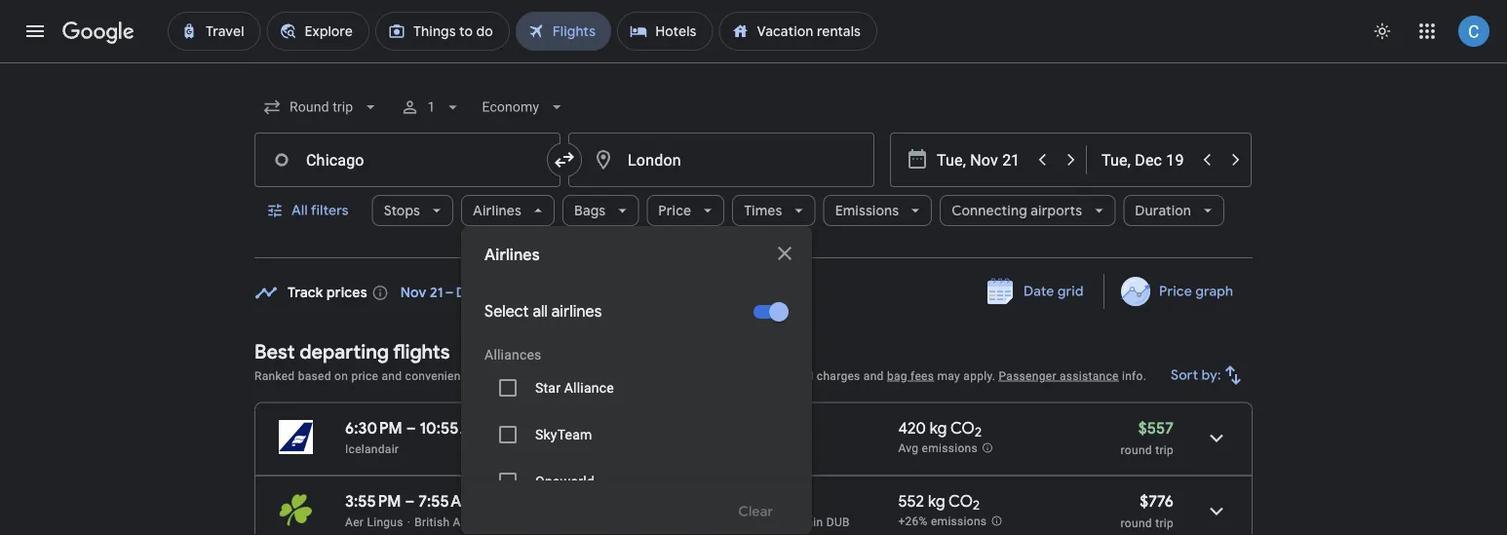 Task type: vqa. For each thing, say whether or not it's contained in the screenshot.
the bottom Send
no



Task type: describe. For each thing, give the bounding box(es) containing it.
19
[[485, 284, 499, 302]]

bags button
[[563, 187, 639, 234]]

graph
[[1196, 283, 1234, 300]]

emissions
[[835, 202, 899, 219]]

times
[[744, 202, 783, 219]]

flight details. leaves o'hare international airport at 6:30 pm on tuesday, november 21 and arrives at london gatwick airport at 10:55 am on wednesday, november 22. image
[[1194, 415, 1240, 462]]

all filters button
[[255, 187, 364, 234]]

$776 round trip
[[1121, 491, 1174, 530]]

10:55 am
[[420, 418, 485, 438]]

emissions for 552
[[931, 515, 987, 529]]

Return text field
[[1102, 134, 1192, 186]]

none search field containing airlines
[[255, 84, 1253, 535]]

alliances
[[485, 347, 542, 363]]

flight details. leaves o'hare international airport at 3:55 pm on tuesday, november 21 and arrives at london gatwick airport at 7:55 am on wednesday, november 22. image
[[1194, 488, 1240, 535]]

price graph button
[[1109, 274, 1249, 309]]

date grid button
[[973, 274, 1100, 309]]

stops button
[[372, 187, 454, 234]]

connecting airports button
[[940, 187, 1116, 234]]

nov
[[401, 284, 427, 302]]

price for price graph
[[1159, 283, 1192, 300]]

ranked
[[255, 369, 295, 383]]

bag
[[887, 369, 908, 383]]

star alliance
[[535, 380, 614, 396]]

Departure text field
[[937, 134, 1027, 186]]

1 fees from the left
[[678, 369, 702, 383]]

prices
[[507, 369, 541, 383]]

date grid
[[1024, 283, 1084, 300]]

6:30 pm
[[345, 418, 403, 438]]

1 button
[[392, 84, 470, 131]]

for
[[705, 369, 721, 383]]

552 kg co 2
[[899, 491, 980, 514]]

hr
[[772, 515, 783, 529]]

stops
[[384, 202, 420, 219]]

duration button
[[1124, 187, 1225, 234]]

420 kg co 2
[[899, 418, 982, 441]]

Arrival time: 7:55 AM on  Wednesday, November 22. text field
[[418, 491, 485, 511]]

price button
[[647, 187, 725, 234]]

kg for 552
[[928, 491, 946, 511]]

by:
[[1202, 367, 1222, 384]]

price
[[351, 369, 379, 383]]

may
[[938, 369, 961, 383]]

best departing flights main content
[[255, 274, 1253, 535]]

stop
[[772, 491, 803, 511]]

6:30 pm – 10:55 am icelandair
[[345, 418, 485, 456]]

date
[[1024, 283, 1055, 300]]

based
[[298, 369, 331, 383]]

airports
[[1031, 202, 1083, 219]]

sort by:
[[1171, 367, 1222, 384]]

1 vertical spatial airlines
[[485, 245, 540, 265]]

price for price
[[659, 202, 692, 219]]

grid
[[1058, 283, 1084, 300]]

times button
[[733, 187, 816, 234]]

duration
[[1135, 202, 1192, 219]]

lingus
[[367, 515, 403, 529]]

Departure time: 6:30 PM. text field
[[345, 418, 403, 438]]

connecting airports
[[952, 202, 1083, 219]]

trip for $557
[[1156, 443, 1174, 457]]

prices include required taxes + fees for 1 adult. optional charges and bag fees may apply. passenger assistance
[[507, 369, 1119, 383]]

nov 21 – dec 19
[[401, 284, 499, 302]]

kg for 420
[[930, 418, 947, 438]]

airways
[[453, 515, 496, 529]]

include
[[544, 369, 584, 383]]

round for $557
[[1121, 443, 1153, 457]]

ranked based on price and convenience
[[255, 369, 474, 383]]

420
[[899, 418, 926, 438]]

sort by: button
[[1164, 352, 1253, 399]]

bags
[[574, 202, 606, 219]]

star
[[535, 380, 561, 396]]

776 US dollars text field
[[1140, 491, 1174, 511]]

sort
[[1171, 367, 1199, 384]]

emissions button
[[824, 187, 932, 234]]

aer
[[345, 515, 364, 529]]

adult.
[[734, 369, 765, 383]]

icelandair
[[345, 442, 399, 456]]

2 for 552
[[973, 498, 980, 514]]

british
[[415, 515, 450, 529]]

all
[[533, 302, 548, 322]]

main menu image
[[23, 20, 47, 43]]

aer lingus
[[345, 515, 403, 529]]

557 US dollars text field
[[1139, 418, 1174, 438]]

find the best price region
[[255, 274, 1253, 325]]

close dialog image
[[773, 242, 797, 265]]



Task type: locate. For each thing, give the bounding box(es) containing it.
1 vertical spatial 2
[[973, 498, 980, 514]]

0 vertical spatial –
[[406, 418, 416, 438]]

filters
[[311, 202, 349, 219]]

1 stop flight. element
[[762, 491, 803, 514]]

$557 round trip
[[1121, 418, 1174, 457]]

on
[[335, 369, 348, 383]]

airlines inside popup button
[[473, 202, 522, 219]]

apply.
[[964, 369, 996, 383]]

none text field inside search box
[[569, 133, 875, 187]]

all filters
[[292, 202, 349, 219]]

1 horizontal spatial fees
[[911, 369, 934, 383]]

all
[[292, 202, 308, 219]]

round down $557 text field at the bottom of page
[[1121, 443, 1153, 457]]

$776
[[1140, 491, 1174, 511]]

round inside $776 round trip
[[1121, 516, 1153, 530]]

1 vertical spatial –
[[405, 491, 415, 511]]

2
[[975, 424, 982, 441], [973, 498, 980, 514]]

0 vertical spatial airlines
[[473, 202, 522, 219]]

2 inside 420 kg co 2
[[975, 424, 982, 441]]

change appearance image
[[1359, 8, 1406, 55]]

0 vertical spatial emissions
[[922, 442, 978, 456]]

2 for 420
[[975, 424, 982, 441]]

1 stop 1 hr 15 min dub
[[762, 491, 850, 529]]

layover (1 of 1) is a 1 hr 15 min layover at dublin airport in dublin. element
[[762, 514, 889, 530]]

and
[[382, 369, 402, 383], [864, 369, 884, 383]]

trip
[[1156, 443, 1174, 457], [1156, 516, 1174, 530]]

+26%
[[899, 515, 928, 529]]

co inside 420 kg co 2
[[951, 418, 975, 438]]

kg up +26% emissions
[[928, 491, 946, 511]]

price inside popup button
[[659, 202, 692, 219]]

1 vertical spatial trip
[[1156, 516, 1174, 530]]

emissions down 552 kg co 2
[[931, 515, 987, 529]]

– inside 6:30 pm – 10:55 am icelandair
[[406, 418, 416, 438]]

passenger
[[999, 369, 1057, 383]]

round for $776
[[1121, 516, 1153, 530]]

optional
[[768, 369, 814, 383]]

airlines
[[473, 202, 522, 219], [485, 245, 540, 265]]

Arrival time: 10:55 AM on  Wednesday, November 22. text field
[[420, 418, 495, 438]]

0 horizontal spatial and
[[382, 369, 402, 383]]

co inside 552 kg co 2
[[949, 491, 973, 511]]

airlines button
[[461, 187, 555, 234]]

+
[[668, 369, 675, 383]]

+26% emissions
[[899, 515, 987, 529]]

leaves o'hare international airport at 3:55 pm on tuesday, november 21 and arrives at london gatwick airport at 7:55 am on wednesday, november 22. element
[[345, 491, 485, 511]]

trip down $776 'text box'
[[1156, 516, 1174, 530]]

british airways
[[415, 515, 496, 529]]

1 vertical spatial price
[[1159, 283, 1192, 300]]

leaves o'hare international airport at 6:30 pm on tuesday, november 21 and arrives at london gatwick airport at 10:55 am on wednesday, november 22. element
[[345, 418, 495, 438]]

trip inside $776 round trip
[[1156, 516, 1174, 530]]

fees right bag on the bottom of page
[[911, 369, 934, 383]]

– for 3:55 pm
[[405, 491, 415, 511]]

2 and from the left
[[864, 369, 884, 383]]

select all airlines
[[485, 302, 602, 322]]

2 fees from the left
[[911, 369, 934, 383]]

21 – dec
[[430, 284, 482, 302]]

7:55 am
[[418, 491, 476, 511]]

2 round from the top
[[1121, 516, 1153, 530]]

price left 'graph'
[[1159, 283, 1192, 300]]

co up +26% emissions
[[949, 491, 973, 511]]

0 vertical spatial 2
[[975, 424, 982, 441]]

3:55 pm
[[345, 491, 401, 511]]

why these options? image
[[478, 367, 495, 385]]

avg
[[899, 442, 919, 456]]

1 round from the top
[[1121, 443, 1153, 457]]

best
[[255, 339, 295, 364]]

1 horizontal spatial price
[[1159, 283, 1192, 300]]

co up avg emissions at the bottom right of page
[[951, 418, 975, 438]]

None text field
[[569, 133, 875, 187]]

dub
[[827, 515, 850, 529]]

552
[[899, 491, 925, 511]]

2 up +26% emissions
[[973, 498, 980, 514]]

Departure time: 3:55 PM. text field
[[345, 491, 401, 511]]

– for 6:30 pm
[[406, 418, 416, 438]]

co for 420
[[951, 418, 975, 438]]

2 up avg emissions at the bottom right of page
[[975, 424, 982, 441]]

price
[[659, 202, 692, 219], [1159, 283, 1192, 300]]

1 inside "popup button"
[[427, 99, 435, 115]]

1 and from the left
[[382, 369, 402, 383]]

1 horizontal spatial and
[[864, 369, 884, 383]]

None search field
[[255, 84, 1253, 535]]

layover (1 of 1) is a 1 hr layover at keflavík international airport in reykjavík. element
[[762, 441, 889, 457]]

None field
[[255, 90, 388, 125], [474, 90, 574, 125], [255, 90, 388, 125], [474, 90, 574, 125]]

trip inside the $557 round trip
[[1156, 443, 1174, 457]]

assistance
[[1060, 369, 1119, 383]]

skyteam
[[535, 427, 592, 443]]

round down $776 'text box'
[[1121, 516, 1153, 530]]

2 trip from the top
[[1156, 516, 1174, 530]]

swap origin and destination. image
[[553, 148, 576, 172]]

price right bags popup button on the top left
[[659, 202, 692, 219]]

emissions for 420
[[922, 442, 978, 456]]

round inside the $557 round trip
[[1121, 443, 1153, 457]]

0 vertical spatial round
[[1121, 443, 1153, 457]]

track
[[288, 284, 323, 302]]

charges
[[817, 369, 861, 383]]

track prices
[[288, 284, 367, 302]]

fees right +
[[678, 369, 702, 383]]

1 trip from the top
[[1156, 443, 1174, 457]]

1 vertical spatial co
[[949, 491, 973, 511]]

flights
[[393, 339, 450, 364]]

select
[[485, 302, 529, 322]]

1 vertical spatial kg
[[928, 491, 946, 511]]

1
[[427, 99, 435, 115], [724, 369, 731, 383], [762, 491, 768, 511], [762, 515, 769, 529]]

co
[[951, 418, 975, 438], [949, 491, 973, 511]]

avg emissions
[[899, 442, 978, 456]]

alliance
[[564, 380, 614, 396]]

bag fees button
[[887, 369, 934, 383]]

passenger assistance button
[[999, 369, 1119, 383]]

2 inside 552 kg co 2
[[973, 498, 980, 514]]

0 vertical spatial kg
[[930, 418, 947, 438]]

– right 6:30 pm
[[406, 418, 416, 438]]

0 horizontal spatial fees
[[678, 369, 702, 383]]

price graph
[[1159, 283, 1234, 300]]

airlines
[[552, 302, 602, 322]]

total duration 10 hr. element
[[635, 492, 762, 514]]

oneworld
[[535, 473, 595, 490]]

kg inside 552 kg co 2
[[928, 491, 946, 511]]

and right "price"
[[382, 369, 402, 383]]

min
[[803, 515, 824, 529]]

required
[[587, 369, 632, 383]]

15
[[786, 515, 800, 529]]

emissions
[[922, 442, 978, 456], [931, 515, 987, 529]]

None text field
[[255, 133, 561, 187]]

connecting
[[952, 202, 1028, 219]]

1 vertical spatial emissions
[[931, 515, 987, 529]]

–
[[406, 418, 416, 438], [405, 491, 415, 511]]

learn more about tracked prices image
[[371, 284, 389, 302]]

fees
[[678, 369, 702, 383], [911, 369, 934, 383]]

 image
[[407, 515, 411, 529]]

0 vertical spatial price
[[659, 202, 692, 219]]

loading results progress bar
[[0, 62, 1508, 66]]

0 horizontal spatial price
[[659, 202, 692, 219]]

kg up avg emissions at the bottom right of page
[[930, 418, 947, 438]]

trip for $776
[[1156, 516, 1174, 530]]

price inside button
[[1159, 283, 1192, 300]]

best departing flights
[[255, 339, 450, 364]]

emissions down 420 kg co 2
[[922, 442, 978, 456]]

0 vertical spatial trip
[[1156, 443, 1174, 457]]

taxes
[[635, 369, 665, 383]]

$557
[[1139, 418, 1174, 438]]

convenience
[[405, 369, 474, 383]]

trip down $557 text field at the bottom of page
[[1156, 443, 1174, 457]]

prices
[[327, 284, 367, 302]]

– up british on the bottom left
[[405, 491, 415, 511]]

3:55 pm – 7:55 am
[[345, 491, 476, 511]]

kg inside 420 kg co 2
[[930, 418, 947, 438]]

0 vertical spatial co
[[951, 418, 975, 438]]

departing
[[300, 339, 389, 364]]

1 vertical spatial round
[[1121, 516, 1153, 530]]

co for 552
[[949, 491, 973, 511]]

and left bag on the bottom of page
[[864, 369, 884, 383]]



